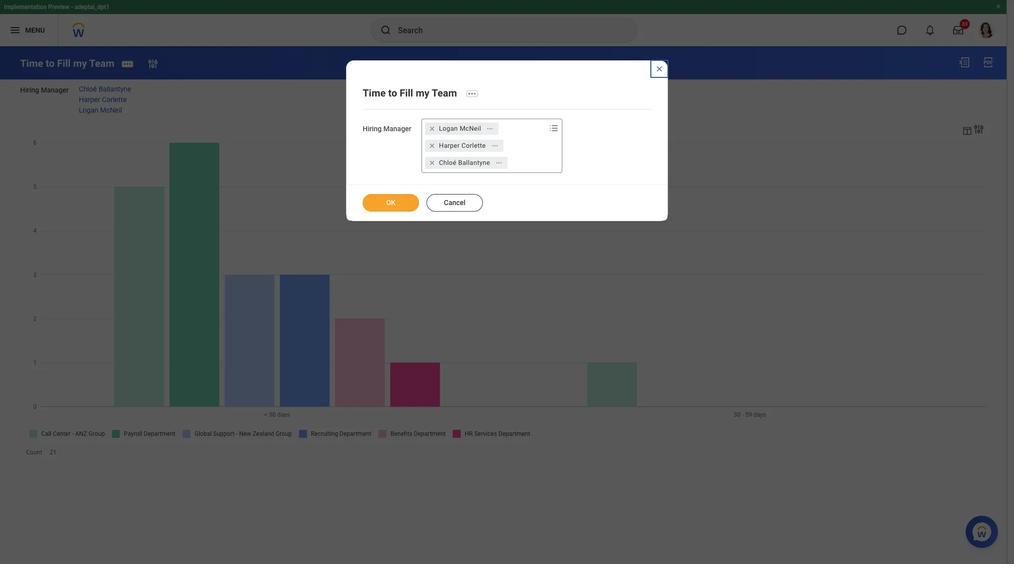 Task type: describe. For each thing, give the bounding box(es) containing it.
ok
[[387, 199, 396, 207]]

team for time to fill my team 'link' inside the dialog
[[432, 87, 457, 99]]

change selection image
[[147, 58, 159, 70]]

to inside dialog
[[389, 87, 398, 99]]

harper corlette for harper corlette element
[[439, 142, 486, 149]]

manager inside time to fill my team dialog
[[384, 125, 412, 133]]

search image
[[380, 24, 392, 36]]

time for time to fill my team 'link' inside main content
[[20, 57, 43, 69]]

configure and view chart data image
[[963, 125, 974, 136]]

x small image for logan mcneil
[[427, 124, 437, 134]]

related actions image for chloé ballantyne
[[496, 159, 503, 166]]

to inside main content
[[46, 57, 55, 69]]

time for time to fill my team 'link' inside the dialog
[[363, 87, 386, 99]]

hiring manager inside time to fill my team dialog
[[363, 125, 412, 133]]

prompts image
[[548, 122, 560, 134]]

related actions image for harper corlette
[[492, 142, 499, 149]]

x small image
[[427, 141, 437, 151]]

logan mcneil for logan mcneil link
[[79, 106, 122, 114]]

preview
[[48, 4, 70, 11]]

my for time to fill my team 'link' inside main content
[[73, 57, 87, 69]]

adeptai_dpt1
[[75, 4, 110, 11]]

time to fill my team link inside main content
[[20, 57, 115, 69]]

fill for time to fill my team 'link' inside main content
[[57, 57, 71, 69]]

harper corlette, press delete to clear value. option
[[425, 140, 504, 152]]

inbox large image
[[954, 25, 964, 35]]

time to fill my team main content
[[0, 46, 1007, 478]]

implementation preview -   adeptai_dpt1 banner
[[0, 0, 1007, 46]]

items selected list box
[[422, 121, 547, 171]]

cancel button
[[427, 194, 483, 212]]

harper for harper corlette element
[[439, 142, 460, 149]]

harper corlette element
[[439, 141, 486, 150]]

logan for logan mcneil link
[[79, 106, 98, 114]]

hiring inside time to fill my team main content
[[20, 86, 39, 94]]

logan mcneil element
[[439, 124, 482, 133]]

harper for harper corlette link
[[79, 96, 100, 104]]

mcneil for "logan mcneil" element
[[460, 125, 482, 132]]



Task type: locate. For each thing, give the bounding box(es) containing it.
0 vertical spatial fill
[[57, 57, 71, 69]]

21
[[50, 449, 57, 456]]

1 vertical spatial harper
[[439, 142, 460, 149]]

hiring
[[20, 86, 39, 94], [363, 125, 382, 133]]

0 vertical spatial x small image
[[427, 124, 437, 134]]

1 x small image from the top
[[427, 124, 437, 134]]

chloé for chloé ballantyne element
[[439, 159, 457, 166]]

0 vertical spatial corlette
[[102, 96, 127, 104]]

logan mcneil link
[[79, 106, 122, 114]]

team up chloé ballantyne link on the left top of page
[[89, 57, 115, 69]]

to
[[46, 57, 55, 69], [389, 87, 398, 99]]

my for time to fill my team 'link' inside the dialog
[[416, 87, 430, 99]]

team inside dialog
[[432, 87, 457, 99]]

harper corlette
[[79, 96, 127, 104], [439, 142, 486, 149]]

1 horizontal spatial manager
[[384, 125, 412, 133]]

harper inside option
[[439, 142, 460, 149]]

0 horizontal spatial fill
[[57, 57, 71, 69]]

1 horizontal spatial time to fill my team
[[363, 87, 457, 99]]

1 horizontal spatial chloé
[[439, 159, 457, 166]]

1 horizontal spatial mcneil
[[460, 125, 482, 132]]

1 horizontal spatial corlette
[[462, 142, 486, 149]]

harper right x small image
[[439, 142, 460, 149]]

1 horizontal spatial logan mcneil
[[439, 125, 482, 132]]

0 vertical spatial time to fill my team link
[[20, 57, 115, 69]]

items selected list
[[79, 85, 148, 114]]

profile logan mcneil element
[[973, 19, 1001, 41]]

time to fill my team inside main content
[[20, 57, 115, 69]]

ballantyne inside option
[[459, 159, 491, 166]]

logan inside items selected list
[[79, 106, 98, 114]]

corlette down chloé ballantyne link on the left top of page
[[102, 96, 127, 104]]

logan mcneil, press delete to clear value. option
[[425, 123, 499, 135]]

fill inside main content
[[57, 57, 71, 69]]

0 horizontal spatial team
[[89, 57, 115, 69]]

logan mcneil down harper corlette link
[[79, 106, 122, 114]]

chloé ballantyne for chloé ballantyne link on the left top of page
[[79, 85, 131, 93]]

ballantyne inside items selected list
[[99, 85, 131, 93]]

1 vertical spatial corlette
[[462, 142, 486, 149]]

0 horizontal spatial logan mcneil
[[79, 106, 122, 114]]

1 vertical spatial mcneil
[[460, 125, 482, 132]]

close environment banner image
[[996, 4, 1002, 10]]

logan mcneil up harper corlette element
[[439, 125, 482, 132]]

1 vertical spatial manager
[[384, 125, 412, 133]]

1 horizontal spatial time
[[363, 87, 386, 99]]

1 vertical spatial harper corlette
[[439, 142, 486, 149]]

x small image for chloé ballantyne
[[427, 158, 437, 168]]

hiring manager inside time to fill my team main content
[[20, 86, 69, 94]]

hiring inside time to fill my team dialog
[[363, 125, 382, 133]]

ok button
[[363, 194, 419, 212]]

0 vertical spatial mcneil
[[100, 106, 122, 114]]

team up "logan mcneil" element
[[432, 87, 457, 99]]

1 vertical spatial related actions image
[[492, 142, 499, 149]]

0 vertical spatial team
[[89, 57, 115, 69]]

logan mcneil inside items selected list
[[79, 106, 122, 114]]

corlette for harper corlette element
[[462, 142, 486, 149]]

0 vertical spatial chloé ballantyne
[[79, 85, 131, 93]]

0 horizontal spatial corlette
[[102, 96, 127, 104]]

0 vertical spatial harper
[[79, 96, 100, 104]]

1 vertical spatial fill
[[400, 87, 414, 99]]

0 vertical spatial hiring manager
[[20, 86, 69, 94]]

0 horizontal spatial hiring
[[20, 86, 39, 94]]

0 horizontal spatial harper
[[79, 96, 100, 104]]

time inside main content
[[20, 57, 43, 69]]

1 vertical spatial my
[[416, 87, 430, 99]]

chloé ballantyne, press delete to clear value. option
[[425, 157, 508, 169]]

x small image inside logan mcneil, press delete to clear value. option
[[427, 124, 437, 134]]

logan inside option
[[439, 125, 458, 132]]

0 vertical spatial hiring
[[20, 86, 39, 94]]

chloé ballantyne link
[[79, 85, 131, 93]]

chloé ballantyne inside items selected list
[[79, 85, 131, 93]]

implementation
[[4, 4, 47, 11]]

0 vertical spatial logan mcneil
[[79, 106, 122, 114]]

related actions image for logan mcneil
[[487, 125, 494, 132]]

harper
[[79, 96, 100, 104], [439, 142, 460, 149]]

0 horizontal spatial ballantyne
[[99, 85, 131, 93]]

0 vertical spatial logan
[[79, 106, 98, 114]]

1 vertical spatial team
[[432, 87, 457, 99]]

logan mcneil
[[79, 106, 122, 114], [439, 125, 482, 132]]

0 horizontal spatial mcneil
[[100, 106, 122, 114]]

0 vertical spatial to
[[46, 57, 55, 69]]

1 vertical spatial hiring
[[363, 125, 382, 133]]

related actions image
[[487, 125, 494, 132], [492, 142, 499, 149], [496, 159, 503, 166]]

harper corlette link
[[79, 96, 127, 104]]

related actions image right chloé ballantyne element
[[496, 159, 503, 166]]

-
[[71, 4, 73, 11]]

1 horizontal spatial chloé ballantyne
[[439, 159, 491, 166]]

logan for "logan mcneil" element
[[439, 125, 458, 132]]

1 horizontal spatial fill
[[400, 87, 414, 99]]

0 horizontal spatial my
[[73, 57, 87, 69]]

my
[[73, 57, 87, 69], [416, 87, 430, 99]]

1 horizontal spatial logan
[[439, 125, 458, 132]]

x small image up x small image
[[427, 124, 437, 134]]

0 horizontal spatial chloé
[[79, 85, 97, 93]]

logan
[[79, 106, 98, 114], [439, 125, 458, 132]]

mcneil down harper corlette link
[[100, 106, 122, 114]]

time inside dialog
[[363, 87, 386, 99]]

corlette inside option
[[462, 142, 486, 149]]

mcneil inside items selected list
[[100, 106, 122, 114]]

1 horizontal spatial time to fill my team link
[[363, 87, 457, 99]]

manager inside time to fill my team main content
[[41, 86, 69, 94]]

chloé ballantyne inside option
[[439, 159, 491, 166]]

corlette inside items selected list
[[102, 96, 127, 104]]

1 horizontal spatial hiring manager
[[363, 125, 412, 133]]

1 vertical spatial logan
[[439, 125, 458, 132]]

ballantyne
[[99, 85, 131, 93], [459, 159, 491, 166]]

0 horizontal spatial time to fill my team
[[20, 57, 115, 69]]

1 horizontal spatial harper
[[439, 142, 460, 149]]

my inside dialog
[[416, 87, 430, 99]]

fill inside dialog
[[400, 87, 414, 99]]

manager
[[41, 86, 69, 94], [384, 125, 412, 133]]

1 vertical spatial time
[[363, 87, 386, 99]]

0 vertical spatial harper corlette
[[79, 96, 127, 104]]

chloé inside option
[[439, 159, 457, 166]]

corlette for harper corlette link
[[102, 96, 127, 104]]

chloé up harper corlette link
[[79, 85, 97, 93]]

time
[[20, 57, 43, 69], [363, 87, 386, 99]]

1 horizontal spatial hiring
[[363, 125, 382, 133]]

fill for time to fill my team 'link' inside the dialog
[[400, 87, 414, 99]]

team
[[89, 57, 115, 69], [432, 87, 457, 99]]

hiring manager
[[20, 86, 69, 94], [363, 125, 412, 133]]

time to fill my team inside dialog
[[363, 87, 457, 99]]

1 vertical spatial time to fill my team
[[363, 87, 457, 99]]

1 vertical spatial ballantyne
[[459, 159, 491, 166]]

count
[[26, 449, 42, 456]]

x small image down x small image
[[427, 158, 437, 168]]

chloé ballantyne for chloé ballantyne element
[[439, 159, 491, 166]]

time to fill my team link
[[20, 57, 115, 69], [363, 87, 457, 99]]

0 horizontal spatial manager
[[41, 86, 69, 94]]

harper up logan mcneil link
[[79, 96, 100, 104]]

implementation preview -   adeptai_dpt1
[[4, 4, 110, 11]]

time to fill my team dialog
[[346, 60, 669, 222]]

team for time to fill my team 'link' inside main content
[[89, 57, 115, 69]]

logan mcneil inside option
[[439, 125, 482, 132]]

fill
[[57, 57, 71, 69], [400, 87, 414, 99]]

1 vertical spatial to
[[389, 87, 398, 99]]

logan mcneil for "logan mcneil" element
[[439, 125, 482, 132]]

ballantyne up harper corlette link
[[99, 85, 131, 93]]

chloé ballantyne
[[79, 85, 131, 93], [439, 159, 491, 166]]

chloé
[[79, 85, 97, 93], [439, 159, 457, 166]]

related actions image right "logan mcneil" element
[[487, 125, 494, 132]]

0 horizontal spatial hiring manager
[[20, 86, 69, 94]]

harper corlette down logan mcneil, press delete to clear value. option
[[439, 142, 486, 149]]

0 horizontal spatial logan
[[79, 106, 98, 114]]

notifications large image
[[926, 25, 936, 35]]

ballantyne down harper corlette, press delete to clear value. option
[[459, 159, 491, 166]]

1 vertical spatial chloé
[[439, 159, 457, 166]]

2 x small image from the top
[[427, 158, 437, 168]]

chloé for chloé ballantyne link on the left top of page
[[79, 85, 97, 93]]

related actions image right harper corlette element
[[492, 142, 499, 149]]

ballantyne for chloé ballantyne element
[[459, 159, 491, 166]]

mcneil up harper corlette, press delete to clear value. option
[[460, 125, 482, 132]]

0 vertical spatial time
[[20, 57, 43, 69]]

0 horizontal spatial time to fill my team link
[[20, 57, 115, 69]]

chloé ballantyne element
[[439, 158, 491, 168]]

close time to fill my team image
[[656, 65, 664, 73]]

1 horizontal spatial harper corlette
[[439, 142, 486, 149]]

1 vertical spatial x small image
[[427, 158, 437, 168]]

my inside main content
[[73, 57, 87, 69]]

chloé inside items selected list
[[79, 85, 97, 93]]

1 vertical spatial hiring manager
[[363, 125, 412, 133]]

mcneil inside option
[[460, 125, 482, 132]]

chloé ballantyne down harper corlette, press delete to clear value. option
[[439, 159, 491, 166]]

0 vertical spatial chloé
[[79, 85, 97, 93]]

0 vertical spatial related actions image
[[487, 125, 494, 132]]

mcneil
[[100, 106, 122, 114], [460, 125, 482, 132]]

1 vertical spatial chloé ballantyne
[[439, 159, 491, 166]]

ballantyne for chloé ballantyne link on the left top of page
[[99, 85, 131, 93]]

0 horizontal spatial harper corlette
[[79, 96, 127, 104]]

x small image inside chloé ballantyne, press delete to clear value. option
[[427, 158, 437, 168]]

harper corlette for harper corlette link
[[79, 96, 127, 104]]

1 vertical spatial logan mcneil
[[439, 125, 482, 132]]

logan up harper corlette element
[[439, 125, 458, 132]]

1 vertical spatial time to fill my team link
[[363, 87, 457, 99]]

harper corlette down chloé ballantyne link on the left top of page
[[79, 96, 127, 104]]

logan down harper corlette link
[[79, 106, 98, 114]]

0 vertical spatial my
[[73, 57, 87, 69]]

1 horizontal spatial ballantyne
[[459, 159, 491, 166]]

view printable version (pdf) image
[[983, 56, 995, 68]]

chloé ballantyne up harper corlette link
[[79, 85, 131, 93]]

1 horizontal spatial to
[[389, 87, 398, 99]]

related actions image inside harper corlette, press delete to clear value. option
[[492, 142, 499, 149]]

time to fill my team
[[20, 57, 115, 69], [363, 87, 457, 99]]

1 horizontal spatial my
[[416, 87, 430, 99]]

harper corlette inside option
[[439, 142, 486, 149]]

21 button
[[50, 449, 58, 457]]

harper corlette inside items selected list
[[79, 96, 127, 104]]

chloé down harper corlette element
[[439, 159, 457, 166]]

time to fill my team link inside dialog
[[363, 87, 457, 99]]

0 horizontal spatial to
[[46, 57, 55, 69]]

x small image
[[427, 124, 437, 134], [427, 158, 437, 168]]

2 vertical spatial related actions image
[[496, 159, 503, 166]]

mcneil for logan mcneil link
[[100, 106, 122, 114]]

0 vertical spatial time to fill my team
[[20, 57, 115, 69]]

cancel
[[444, 199, 466, 207]]

corlette
[[102, 96, 127, 104], [462, 142, 486, 149]]

0 horizontal spatial chloé ballantyne
[[79, 85, 131, 93]]

harper inside items selected list
[[79, 96, 100, 104]]

0 vertical spatial manager
[[41, 86, 69, 94]]

0 vertical spatial ballantyne
[[99, 85, 131, 93]]

team inside main content
[[89, 57, 115, 69]]

corlette up chloé ballantyne, press delete to clear value. option
[[462, 142, 486, 149]]

0 horizontal spatial time
[[20, 57, 43, 69]]

export to excel image
[[959, 56, 971, 68]]

1 horizontal spatial team
[[432, 87, 457, 99]]



Task type: vqa. For each thing, say whether or not it's contained in the screenshot.
the Francisco
no



